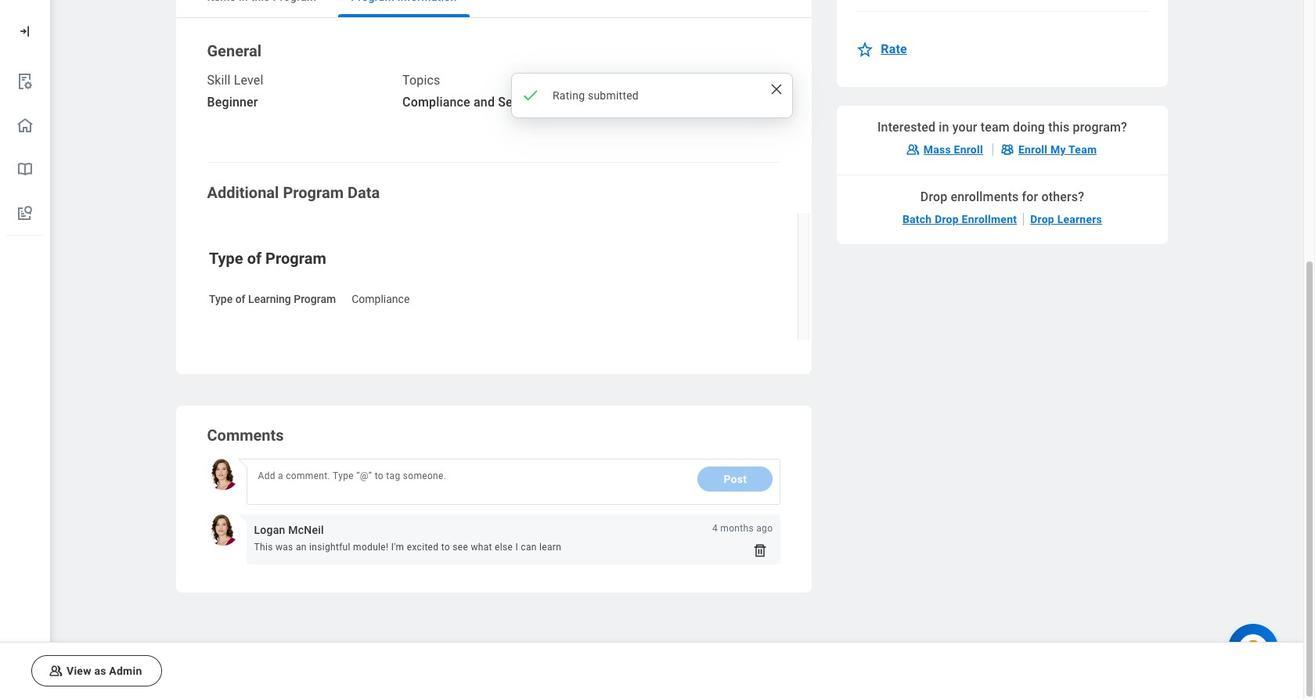 Task type: vqa. For each thing, say whether or not it's contained in the screenshot.
the justify Icon
no



Task type: locate. For each thing, give the bounding box(es) containing it.
drop right batch
[[935, 213, 959, 225]]

program?
[[1073, 119, 1127, 134]]

1 horizontal spatial enroll
[[1018, 143, 1048, 155]]

doing
[[1013, 119, 1045, 134]]

and
[[474, 95, 495, 110]]

transformation import image
[[17, 23, 33, 39]]

rate button
[[856, 30, 917, 68]]

post
[[724, 473, 747, 485]]

logan mcneil this was an insightful module! i'm excited to see what else i can learn
[[254, 524, 561, 553]]

submitted
[[588, 89, 639, 102]]

others?
[[1042, 189, 1084, 204]]

drop learners link
[[1024, 206, 1109, 231]]

media classroom image for mass enroll
[[905, 141, 920, 157]]

0 horizontal spatial media classroom image
[[48, 663, 63, 679]]

4 months ago
[[712, 523, 773, 534]]

media classroom image inside mass enroll link
[[905, 141, 920, 157]]

ago
[[756, 523, 773, 534]]

interested in your team doing this program?
[[877, 119, 1127, 134]]

tab list
[[176, 0, 812, 18]]

enroll down your
[[954, 143, 983, 155]]

enroll
[[954, 143, 983, 155], [1018, 143, 1048, 155]]

x image
[[769, 81, 784, 97]]

drop up batch
[[920, 189, 947, 204]]

to
[[441, 542, 450, 553]]

i
[[515, 542, 518, 553]]

compliance
[[402, 95, 470, 110]]

this
[[254, 542, 273, 553]]

as
[[94, 665, 106, 677]]

rate
[[881, 41, 907, 56]]

media classroom image down interested
[[905, 141, 920, 157]]

an
[[296, 542, 307, 553]]

admin
[[109, 665, 142, 677]]

skill
[[207, 73, 231, 88]]

months
[[720, 523, 754, 534]]

mcneil
[[288, 524, 324, 536]]

book open image
[[16, 160, 34, 178]]

drop
[[920, 189, 947, 204], [935, 213, 959, 225], [1030, 213, 1054, 225]]

1 vertical spatial media classroom image
[[48, 663, 63, 679]]

media classroom image inside the view as admin button
[[48, 663, 63, 679]]

check image
[[521, 86, 540, 105]]

level
[[234, 73, 263, 88]]

media classroom image left view
[[48, 663, 63, 679]]

learn
[[539, 542, 561, 553]]

excited
[[407, 542, 439, 553]]

0 vertical spatial media classroom image
[[905, 141, 920, 157]]

rating submitted
[[553, 89, 639, 102]]

enroll down doing
[[1018, 143, 1048, 155]]

mass enroll
[[923, 143, 983, 155]]

media classroom image
[[905, 141, 920, 157], [48, 663, 63, 679]]

list
[[0, 59, 50, 236]]

mass
[[923, 143, 951, 155]]

0 horizontal spatial enroll
[[954, 143, 983, 155]]

your
[[952, 119, 977, 134]]

drop down for
[[1030, 213, 1054, 225]]

can
[[521, 542, 537, 553]]

1 horizontal spatial media classroom image
[[905, 141, 920, 157]]

post button
[[698, 467, 773, 492]]



Task type: describe. For each thing, give the bounding box(es) containing it.
view as admin button
[[31, 655, 162, 687]]

what
[[471, 542, 492, 553]]

for
[[1022, 189, 1038, 204]]

interested
[[877, 119, 936, 134]]

rating submitted dialog
[[511, 73, 793, 118]]

security
[[498, 95, 545, 110]]

insightful
[[309, 542, 351, 553]]

general
[[207, 41, 261, 60]]

was
[[276, 542, 293, 553]]

2 enroll from the left
[[1018, 143, 1048, 155]]

learners
[[1057, 213, 1102, 225]]

beginner
[[207, 95, 258, 110]]

Comment text field
[[254, 467, 688, 495]]

program
[[283, 183, 344, 202]]

team
[[981, 119, 1010, 134]]

drop enrollments for others?
[[920, 189, 1084, 204]]

logan
[[254, 524, 285, 536]]

rating
[[553, 89, 585, 102]]

team
[[1069, 143, 1097, 155]]

my
[[1051, 143, 1066, 155]]

additional program data
[[207, 183, 380, 202]]

media classroom image for view as admin
[[48, 663, 63, 679]]

i'm
[[391, 542, 404, 553]]

enrollments
[[951, 189, 1019, 204]]

enroll my team
[[1018, 143, 1097, 155]]

drop learners
[[1030, 213, 1102, 225]]

enroll my team link
[[993, 137, 1106, 162]]

home image
[[16, 116, 34, 135]]

see
[[453, 542, 468, 553]]

drop for drop learners
[[1030, 213, 1054, 225]]

this
[[1048, 119, 1070, 134]]

in
[[939, 119, 949, 134]]

comments
[[207, 426, 284, 445]]

topics compliance and security
[[402, 73, 545, 110]]

enrollment
[[962, 213, 1017, 225]]

data
[[348, 183, 380, 202]]

batch drop enrollment
[[903, 213, 1017, 225]]

4
[[712, 523, 718, 534]]

trash image
[[753, 543, 768, 558]]

mass enroll link
[[898, 137, 993, 162]]

report parameter image
[[16, 72, 34, 91]]

view
[[67, 665, 91, 677]]

drop for drop enrollments for others?
[[920, 189, 947, 204]]

else
[[495, 542, 513, 553]]

view as admin
[[67, 665, 142, 677]]

module!
[[353, 542, 389, 553]]

skill level beginner
[[207, 73, 263, 110]]

contact card matrix manager image
[[1000, 141, 1015, 157]]

star image
[[856, 40, 875, 58]]

1 enroll from the left
[[954, 143, 983, 155]]

topics
[[402, 73, 440, 88]]

additional
[[207, 183, 279, 202]]

batch
[[903, 213, 932, 225]]

batch drop enrollment link
[[896, 206, 1023, 231]]



